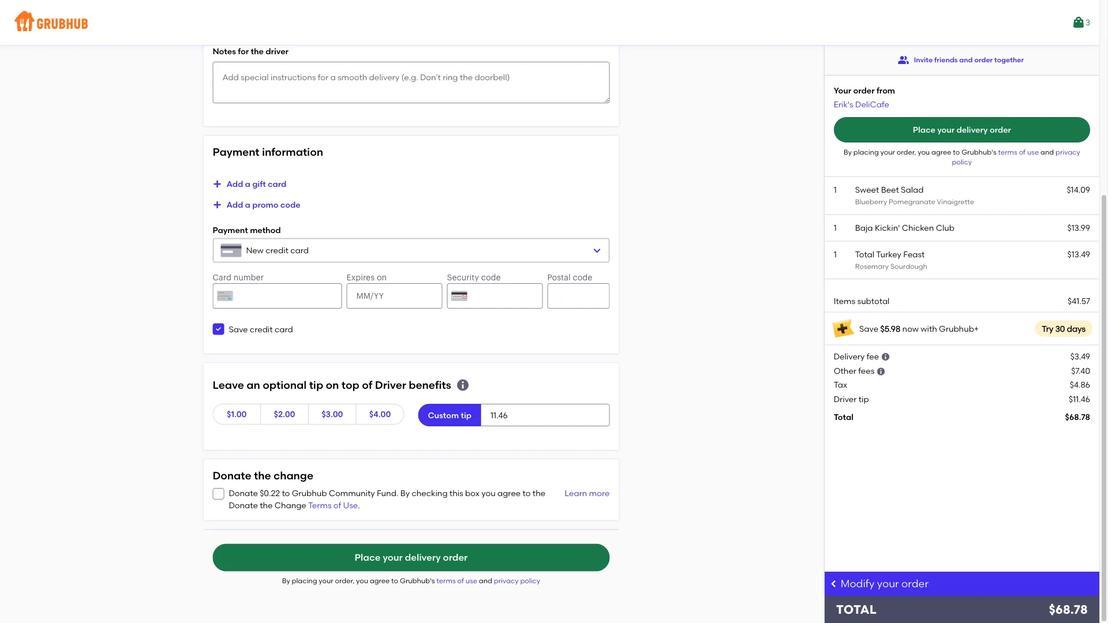 Task type: vqa. For each thing, say whether or not it's contained in the screenshot.


Task type: describe. For each thing, give the bounding box(es) containing it.
invite friends and order together
[[915, 56, 1025, 64]]

order left together
[[975, 56, 994, 64]]

save for save credit card
[[229, 325, 248, 334]]

friends
[[935, 56, 958, 64]]

0 vertical spatial $68.78
[[1066, 413, 1091, 423]]

new credit card
[[246, 246, 309, 256]]

information
[[262, 146, 323, 158]]

tax
[[834, 380, 848, 390]]

total turkey feast
[[856, 250, 925, 259]]

.
[[358, 501, 360, 511]]

community
[[329, 489, 375, 499]]

more
[[590, 489, 610, 499]]

$4.86
[[1071, 380, 1091, 390]]

you for by checking this box you agree to the donate the change
[[482, 489, 496, 499]]

driver tip
[[834, 394, 870, 404]]

turkey
[[877, 250, 902, 259]]

svg image left modify
[[830, 580, 839, 589]]

baja kickin' chicken club
[[856, 223, 955, 233]]

modify your order
[[841, 578, 929, 591]]

donate for donate $0.22 to grubhub community fund.
[[229, 489, 258, 499]]

your
[[834, 85, 852, 95]]

add a promo code button
[[213, 195, 301, 215]]

custom tip button
[[418, 404, 482, 427]]

driver
[[266, 46, 289, 56]]

terms for by placing your order, you agree to grubhub's terms of use and
[[999, 148, 1018, 156]]

by for by placing your order, you agree to grubhub's terms of use and
[[844, 148, 852, 156]]

1 vertical spatial $68.78
[[1050, 603, 1089, 618]]

0 horizontal spatial tip
[[309, 379, 324, 392]]

with
[[921, 324, 938, 334]]

card for save credit card
[[275, 325, 293, 334]]

grubhub+
[[940, 324, 980, 334]]

payment for payment information
[[213, 146, 260, 158]]

0 horizontal spatial privacy
[[494, 577, 519, 586]]

salad
[[902, 185, 924, 195]]

a for gift
[[245, 179, 251, 189]]

place for by placing your order, you agree to grubhub's terms of use and privacy policy
[[355, 553, 381, 564]]

learn more
[[565, 489, 610, 499]]

0 vertical spatial total
[[856, 250, 875, 259]]

change
[[275, 501, 307, 511]]

Notes for the driver text field
[[213, 62, 610, 103]]

$13.49 rosemary sourdough
[[856, 250, 1091, 271]]

leave an optional tip on top of driver benefits
[[213, 379, 452, 392]]

card for new credit card
[[291, 246, 309, 256]]

$4.00 button
[[356, 404, 405, 425]]

order, for by placing your order, you agree to grubhub's terms of use and privacy policy
[[335, 577, 355, 586]]

place for by placing your order, you agree to grubhub's terms of use and
[[914, 125, 936, 135]]

$13.99
[[1068, 223, 1091, 233]]

by checking this box you agree to the donate the change
[[229, 489, 546, 511]]

1 for total turkey feast
[[834, 250, 837, 259]]

$5.98
[[881, 324, 901, 334]]

1 for sweet beet salad
[[834, 185, 837, 195]]

save $5.98 now with grubhub+
[[860, 324, 980, 334]]

promo
[[253, 200, 279, 210]]

modify
[[841, 578, 875, 591]]

for
[[238, 46, 249, 56]]

notes
[[213, 46, 236, 56]]

$1.00
[[227, 410, 247, 420]]

30
[[1056, 324, 1066, 334]]

by placing your order, you agree to grubhub's terms of use and
[[844, 148, 1055, 156]]

custom tip
[[428, 411, 472, 420]]

$14.09 blueberry pomegranate vinaigrette
[[856, 185, 1091, 206]]

on
[[326, 379, 339, 392]]

1 vertical spatial policy
[[521, 577, 541, 586]]

order up privacy policy
[[990, 125, 1012, 135]]

items subtotal
[[834, 297, 890, 307]]

delicafe
[[856, 99, 890, 109]]

order inside your order from erik's delicafe
[[854, 85, 875, 95]]

the down $0.22
[[260, 501, 273, 511]]

fund.
[[377, 489, 399, 499]]

add a gift card button
[[213, 174, 287, 195]]

use for by placing your order, you agree to grubhub's terms of use and
[[1028, 148, 1040, 156]]

sweet beet salad
[[856, 185, 924, 195]]

terms
[[308, 501, 332, 511]]

$13.49
[[1068, 250, 1091, 259]]

$1.00 button
[[213, 404, 261, 425]]

donate $0.22 to grubhub community fund.
[[229, 489, 401, 499]]

$3.00 button
[[308, 404, 357, 425]]

fee
[[867, 352, 880, 362]]

donate for donate the change
[[213, 470, 252, 483]]

place your delivery order for by placing your order, you agree to grubhub's terms of use and
[[914, 125, 1012, 135]]

$3.49
[[1071, 352, 1091, 362]]

benefits
[[409, 379, 452, 392]]

terms of use .
[[308, 501, 360, 511]]

Amount text field
[[481, 404, 610, 427]]

a for promo
[[245, 200, 251, 210]]

the up $0.22
[[254, 470, 271, 483]]

delivery for by placing your order, you agree to grubhub's terms of use and
[[957, 125, 989, 135]]

credit for save
[[250, 325, 273, 334]]

to for by placing your order, you agree to grubhub's terms of use and privacy policy
[[392, 577, 399, 586]]

new
[[246, 246, 264, 256]]

change
[[274, 470, 314, 483]]

and for by placing your order, you agree to grubhub's terms of use and
[[1041, 148, 1055, 156]]

to for by checking this box you agree to the donate the change
[[523, 489, 531, 499]]

learn
[[565, 489, 588, 499]]

vinaigrette
[[938, 198, 975, 206]]

the left learn on the bottom right
[[533, 489, 546, 499]]

save credit card
[[229, 325, 293, 334]]

now
[[903, 324, 919, 334]]

delivery fee
[[834, 352, 880, 362]]

code
[[281, 200, 301, 210]]

order up by placing your order, you agree to grubhub's terms of use and privacy policy
[[443, 553, 468, 564]]

$2.00
[[274, 410, 295, 420]]

main navigation navigation
[[0, 0, 1100, 45]]

policy inside privacy policy
[[953, 158, 973, 166]]

$3.00
[[322, 410, 343, 420]]

blueberry
[[856, 198, 888, 206]]

order, for by placing your order, you agree to grubhub's terms of use and
[[897, 148, 917, 156]]

svg image inside add a gift card "button"
[[213, 180, 222, 189]]

$11.46
[[1070, 394, 1091, 404]]

payment method
[[213, 225, 281, 235]]

rosemary
[[856, 262, 890, 271]]

grubhub's for by placing your order, you agree to grubhub's terms of use and
[[962, 148, 997, 156]]

terms of use link
[[308, 501, 358, 511]]

box
[[466, 489, 480, 499]]

subscription badge image
[[832, 317, 855, 340]]

the right for
[[251, 46, 264, 56]]

$41.57
[[1069, 297, 1091, 307]]

from
[[877, 85, 896, 95]]

use
[[343, 501, 358, 511]]

tip for custom tip
[[461, 411, 472, 420]]

0 horizontal spatial driver
[[375, 379, 407, 392]]

add for add a promo code
[[227, 200, 243, 210]]

subtotal
[[858, 297, 890, 307]]

1 horizontal spatial driver
[[834, 394, 857, 404]]

$7.40
[[1072, 366, 1091, 376]]

custom
[[428, 411, 459, 420]]



Task type: locate. For each thing, give the bounding box(es) containing it.
total down modify
[[837, 603, 877, 618]]

privacy policy link for by placing your order, you agree to grubhub's terms of use and privacy policy
[[494, 577, 541, 586]]

payment information
[[213, 146, 323, 158]]

1 vertical spatial privacy policy link
[[494, 577, 541, 586]]

credit
[[266, 246, 289, 256], [250, 325, 273, 334]]

method
[[250, 225, 281, 235]]

add inside "button"
[[227, 179, 243, 189]]

1 horizontal spatial grubhub's
[[962, 148, 997, 156]]

0 vertical spatial privacy
[[1056, 148, 1081, 156]]

1 vertical spatial payment
[[213, 225, 248, 235]]

1 vertical spatial card
[[291, 246, 309, 256]]

1 vertical spatial and
[[1041, 148, 1055, 156]]

0 vertical spatial order,
[[897, 148, 917, 156]]

0 horizontal spatial place your delivery order
[[355, 553, 468, 564]]

together
[[995, 56, 1025, 64]]

add left gift
[[227, 179, 243, 189]]

0 horizontal spatial delivery
[[405, 553, 441, 564]]

agree for by placing your order, you agree to grubhub's terms of use and
[[932, 148, 952, 156]]

3
[[1086, 18, 1091, 27]]

1 vertical spatial place your delivery order button
[[213, 545, 610, 572]]

$2.00 button
[[261, 404, 309, 425]]

1 vertical spatial use
[[466, 577, 478, 586]]

3 button
[[1072, 12, 1091, 33]]

0 vertical spatial place
[[914, 125, 936, 135]]

1 horizontal spatial place
[[914, 125, 936, 135]]

1 horizontal spatial privacy policy link
[[953, 148, 1081, 166]]

0 horizontal spatial place
[[355, 553, 381, 564]]

placing
[[854, 148, 879, 156], [292, 577, 317, 586]]

0 horizontal spatial save
[[229, 325, 248, 334]]

svg image inside 'add a promo code' button
[[213, 200, 222, 210]]

1 vertical spatial terms of use link
[[437, 577, 479, 586]]

donate the change
[[213, 470, 314, 483]]

delivery up by placing your order, you agree to grubhub's terms of use and privacy policy
[[405, 553, 441, 564]]

1 horizontal spatial tip
[[461, 411, 472, 420]]

credit for new
[[266, 246, 289, 256]]

you inside the 'by checking this box you agree to the donate the change'
[[482, 489, 496, 499]]

2 vertical spatial card
[[275, 325, 293, 334]]

0 vertical spatial place your delivery order button
[[834, 117, 1091, 143]]

optional
[[263, 379, 307, 392]]

place your delivery order button for by placing your order, you agree to grubhub's terms of use and
[[834, 117, 1091, 143]]

1 horizontal spatial policy
[[953, 158, 973, 166]]

0 vertical spatial tip
[[309, 379, 324, 392]]

card
[[268, 179, 287, 189], [291, 246, 309, 256], [275, 325, 293, 334]]

svg image up custom tip
[[456, 379, 470, 392]]

terms for by placing your order, you agree to grubhub's terms of use and privacy policy
[[437, 577, 456, 586]]

agree inside the 'by checking this box you agree to the donate the change'
[[498, 489, 521, 499]]

1 vertical spatial total
[[834, 413, 854, 423]]

2 horizontal spatial tip
[[859, 394, 870, 404]]

0 vertical spatial and
[[960, 56, 974, 64]]

1 vertical spatial credit
[[250, 325, 273, 334]]

add a gift card
[[227, 179, 287, 189]]

privacy policy link
[[953, 148, 1081, 166], [494, 577, 541, 586]]

1 vertical spatial terms
[[437, 577, 456, 586]]

a left the promo
[[245, 200, 251, 210]]

card inside "button"
[[268, 179, 287, 189]]

0 vertical spatial you
[[919, 148, 931, 156]]

a inside button
[[245, 200, 251, 210]]

2 vertical spatial donate
[[229, 501, 258, 511]]

credit up an
[[250, 325, 273, 334]]

to for by placing your order, you agree to grubhub's terms of use and
[[954, 148, 961, 156]]

1 payment from the top
[[213, 146, 260, 158]]

use for by placing your order, you agree to grubhub's terms of use and privacy policy
[[466, 577, 478, 586]]

1 vertical spatial you
[[482, 489, 496, 499]]

1 vertical spatial place your delivery order
[[355, 553, 468, 564]]

tip down fees
[[859, 394, 870, 404]]

terms
[[999, 148, 1018, 156], [437, 577, 456, 586]]

1 horizontal spatial terms
[[999, 148, 1018, 156]]

a left gift
[[245, 179, 251, 189]]

card right 'new'
[[291, 246, 309, 256]]

placing for by placing your order, you agree to grubhub's terms of use and privacy policy
[[292, 577, 317, 586]]

1 vertical spatial add
[[227, 200, 243, 210]]

$14.09
[[1068, 185, 1091, 195]]

feast
[[904, 250, 925, 259]]

tip inside button
[[461, 411, 472, 420]]

1 horizontal spatial delivery
[[957, 125, 989, 135]]

1 vertical spatial by
[[401, 489, 410, 499]]

0 horizontal spatial by
[[282, 577, 290, 586]]

invite
[[915, 56, 933, 64]]

by for by placing your order, you agree to grubhub's terms of use and privacy policy
[[282, 577, 290, 586]]

0 horizontal spatial policy
[[521, 577, 541, 586]]

agree for by placing your order, you agree to grubhub's terms of use and privacy policy
[[370, 577, 390, 586]]

your order from erik's delicafe
[[834, 85, 896, 109]]

sweet
[[856, 185, 880, 195]]

3 1 from the top
[[834, 250, 837, 259]]

beet
[[882, 185, 900, 195]]

kickin'
[[876, 223, 901, 233]]

delivery
[[834, 352, 865, 362]]

1 horizontal spatial place your delivery order button
[[834, 117, 1091, 143]]

1 horizontal spatial save
[[860, 324, 879, 334]]

0 vertical spatial delivery
[[957, 125, 989, 135]]

2 horizontal spatial and
[[1041, 148, 1055, 156]]

0 vertical spatial policy
[[953, 158, 973, 166]]

0 vertical spatial terms
[[999, 148, 1018, 156]]

0 horizontal spatial grubhub's
[[400, 577, 435, 586]]

and for by placing your order, you agree to grubhub's terms of use and privacy policy
[[479, 577, 493, 586]]

terms of use link for by placing your order, you agree to grubhub's terms of use and privacy policy
[[437, 577, 479, 586]]

1 left baja
[[834, 223, 837, 233]]

save for save $5.98 now with grubhub+
[[860, 324, 879, 334]]

2 horizontal spatial you
[[919, 148, 931, 156]]

place your delivery order button
[[834, 117, 1091, 143], [213, 545, 610, 572]]

0 vertical spatial a
[[245, 179, 251, 189]]

to
[[954, 148, 961, 156], [282, 489, 290, 499], [523, 489, 531, 499], [392, 577, 399, 586]]

driver up $4.00
[[375, 379, 407, 392]]

1 vertical spatial donate
[[229, 489, 258, 499]]

order up erik's delicafe link
[[854, 85, 875, 95]]

tip right custom
[[461, 411, 472, 420]]

svg image down donate the change
[[215, 491, 222, 498]]

add inside button
[[227, 200, 243, 210]]

2 vertical spatial and
[[479, 577, 493, 586]]

delivery for by placing your order, you agree to grubhub's terms of use and privacy policy
[[405, 553, 441, 564]]

erik's delicafe link
[[834, 99, 890, 109]]

1 vertical spatial driver
[[834, 394, 857, 404]]

and inside button
[[960, 56, 974, 64]]

$68.78
[[1066, 413, 1091, 423], [1050, 603, 1089, 618]]

1 1 from the top
[[834, 185, 837, 195]]

place your delivery order button for by placing your order, you agree to grubhub's terms of use and privacy policy
[[213, 545, 610, 572]]

2 horizontal spatial agree
[[932, 148, 952, 156]]

credit right 'new'
[[266, 246, 289, 256]]

driver
[[375, 379, 407, 392], [834, 394, 857, 404]]

1 vertical spatial delivery
[[405, 553, 441, 564]]

by placing your order, you agree to grubhub's terms of use and privacy policy
[[282, 577, 541, 586]]

a inside "button"
[[245, 179, 251, 189]]

erik's
[[834, 99, 854, 109]]

you for by placing your order, you agree to grubhub's terms of use and privacy policy
[[356, 577, 368, 586]]

tip for driver tip
[[859, 394, 870, 404]]

1 for baja kickin' chicken club
[[834, 223, 837, 233]]

donate inside the 'by checking this box you agree to the donate the change'
[[229, 501, 258, 511]]

grubhub's for by placing your order, you agree to grubhub's terms of use and privacy policy
[[400, 577, 435, 586]]

add down add a gift card "button"
[[227, 200, 243, 210]]

privacy
[[1056, 148, 1081, 156], [494, 577, 519, 586]]

place your delivery order up by placing your order, you agree to grubhub's terms of use and
[[914, 125, 1012, 135]]

save up the "leave"
[[229, 325, 248, 334]]

0 horizontal spatial you
[[356, 577, 368, 586]]

try
[[1043, 324, 1054, 334]]

learn more link
[[562, 488, 610, 512]]

0 vertical spatial agree
[[932, 148, 952, 156]]

pomegranate
[[889, 198, 936, 206]]

svg image
[[213, 200, 222, 210], [593, 246, 602, 255], [215, 326, 222, 333], [882, 353, 891, 362], [877, 367, 886, 376]]

privacy policy link for by placing your order, you agree to grubhub's terms of use and
[[953, 148, 1081, 166]]

to inside the 'by checking this box you agree to the donate the change'
[[523, 489, 531, 499]]

chicken
[[903, 223, 935, 233]]

an
[[247, 379, 260, 392]]

0 vertical spatial add
[[227, 179, 243, 189]]

0 vertical spatial payment
[[213, 146, 260, 158]]

2 a from the top
[[245, 200, 251, 210]]

2 vertical spatial you
[[356, 577, 368, 586]]

1 left sweet
[[834, 185, 837, 195]]

$0.22
[[260, 489, 280, 499]]

tip left on
[[309, 379, 324, 392]]

placing for by placing your order, you agree to grubhub's terms of use and
[[854, 148, 879, 156]]

privacy policy
[[953, 148, 1081, 166]]

1 up items
[[834, 250, 837, 259]]

place your delivery order for by placing your order, you agree to grubhub's terms of use and privacy policy
[[355, 553, 468, 564]]

by inside the 'by checking this box you agree to the donate the change'
[[401, 489, 410, 499]]

0 vertical spatial by
[[844, 148, 852, 156]]

0 vertical spatial placing
[[854, 148, 879, 156]]

svg image
[[213, 180, 222, 189], [456, 379, 470, 392], [215, 491, 222, 498], [830, 580, 839, 589]]

baja
[[856, 223, 874, 233]]

1 vertical spatial placing
[[292, 577, 317, 586]]

order
[[975, 56, 994, 64], [854, 85, 875, 95], [990, 125, 1012, 135], [443, 553, 468, 564], [902, 578, 929, 591]]

place your delivery order button up by placing your order, you agree to grubhub's terms of use and privacy policy
[[213, 545, 610, 572]]

2 vertical spatial total
[[837, 603, 877, 618]]

0 horizontal spatial privacy policy link
[[494, 577, 541, 586]]

0 vertical spatial grubhub's
[[962, 148, 997, 156]]

1 vertical spatial agree
[[498, 489, 521, 499]]

by for by checking this box you agree to the donate the change
[[401, 489, 410, 499]]

1 horizontal spatial agree
[[498, 489, 521, 499]]

place your delivery order button up by placing your order, you agree to grubhub's terms of use and
[[834, 117, 1091, 143]]

1 horizontal spatial by
[[401, 489, 410, 499]]

grubhub's
[[962, 148, 997, 156], [400, 577, 435, 586]]

1 vertical spatial grubhub's
[[400, 577, 435, 586]]

card right gift
[[268, 179, 287, 189]]

0 horizontal spatial order,
[[335, 577, 355, 586]]

1 horizontal spatial privacy
[[1056, 148, 1081, 156]]

2 vertical spatial by
[[282, 577, 290, 586]]

0 vertical spatial place your delivery order
[[914, 125, 1012, 135]]

0 vertical spatial terms of use link
[[999, 148, 1041, 156]]

this
[[450, 489, 464, 499]]

tip
[[309, 379, 324, 392], [859, 394, 870, 404], [461, 411, 472, 420]]

2 vertical spatial agree
[[370, 577, 390, 586]]

0 vertical spatial use
[[1028, 148, 1040, 156]]

0 horizontal spatial and
[[479, 577, 493, 586]]

card up optional
[[275, 325, 293, 334]]

terms of use link for by placing your order, you agree to grubhub's terms of use and
[[999, 148, 1041, 156]]

1 add from the top
[[227, 179, 243, 189]]

grubhub
[[292, 489, 327, 499]]

people icon image
[[899, 54, 910, 66]]

1 vertical spatial tip
[[859, 394, 870, 404]]

delivery up by placing your order, you agree to grubhub's terms of use and
[[957, 125, 989, 135]]

0 horizontal spatial placing
[[292, 577, 317, 586]]

order right modify
[[902, 578, 929, 591]]

delivery
[[957, 125, 989, 135], [405, 553, 441, 564]]

1 horizontal spatial you
[[482, 489, 496, 499]]

gift
[[253, 179, 266, 189]]

place up by placing your order, you agree to grubhub's terms of use and
[[914, 125, 936, 135]]

0 vertical spatial credit
[[266, 246, 289, 256]]

2 vertical spatial tip
[[461, 411, 472, 420]]

agree for by checking this box you agree to the donate the change
[[498, 489, 521, 499]]

1 vertical spatial place
[[355, 553, 381, 564]]

by
[[844, 148, 852, 156], [401, 489, 410, 499], [282, 577, 290, 586]]

leave
[[213, 379, 244, 392]]

place up by placing your order, you agree to grubhub's terms of use and privacy policy
[[355, 553, 381, 564]]

privacy inside privacy policy
[[1056, 148, 1081, 156]]

2 1 from the top
[[834, 223, 837, 233]]

other fees
[[834, 366, 875, 376]]

checking
[[412, 489, 448, 499]]

0 horizontal spatial use
[[466, 577, 478, 586]]

a
[[245, 179, 251, 189], [245, 200, 251, 210]]

total down driver tip
[[834, 413, 854, 423]]

fees
[[859, 366, 875, 376]]

try 30 days
[[1043, 324, 1086, 334]]

1 vertical spatial 1
[[834, 223, 837, 233]]

driver down tax
[[834, 394, 857, 404]]

2 add from the top
[[227, 200, 243, 210]]

save left $5.98
[[860, 324, 879, 334]]

payment
[[213, 146, 260, 158], [213, 225, 248, 235]]

1 a from the top
[[245, 179, 251, 189]]

0 vertical spatial privacy policy link
[[953, 148, 1081, 166]]

you for by placing your order, you agree to grubhub's terms of use and
[[919, 148, 931, 156]]

add a promo code
[[227, 200, 301, 210]]

add for add a gift card
[[227, 179, 243, 189]]

svg image left add a gift card
[[213, 180, 222, 189]]

payment for payment method
[[213, 225, 248, 235]]

0 horizontal spatial terms
[[437, 577, 456, 586]]

0 vertical spatial card
[[268, 179, 287, 189]]

0 vertical spatial driver
[[375, 379, 407, 392]]

agree
[[932, 148, 952, 156], [498, 489, 521, 499], [370, 577, 390, 586]]

payment up 'new'
[[213, 225, 248, 235]]

1 vertical spatial privacy
[[494, 577, 519, 586]]

2 payment from the top
[[213, 225, 248, 235]]

1 horizontal spatial use
[[1028, 148, 1040, 156]]

1 horizontal spatial terms of use link
[[999, 148, 1041, 156]]

total up rosemary
[[856, 250, 875, 259]]

1 horizontal spatial order,
[[897, 148, 917, 156]]

2 vertical spatial 1
[[834, 250, 837, 259]]

1 horizontal spatial placing
[[854, 148, 879, 156]]

place your delivery order up by placing your order, you agree to grubhub's terms of use and privacy policy
[[355, 553, 468, 564]]

items
[[834, 297, 856, 307]]

sourdough
[[891, 262, 928, 271]]

payment up add a gift card "button"
[[213, 146, 260, 158]]

days
[[1068, 324, 1086, 334]]

1 horizontal spatial place your delivery order
[[914, 125, 1012, 135]]

other
[[834, 366, 857, 376]]



